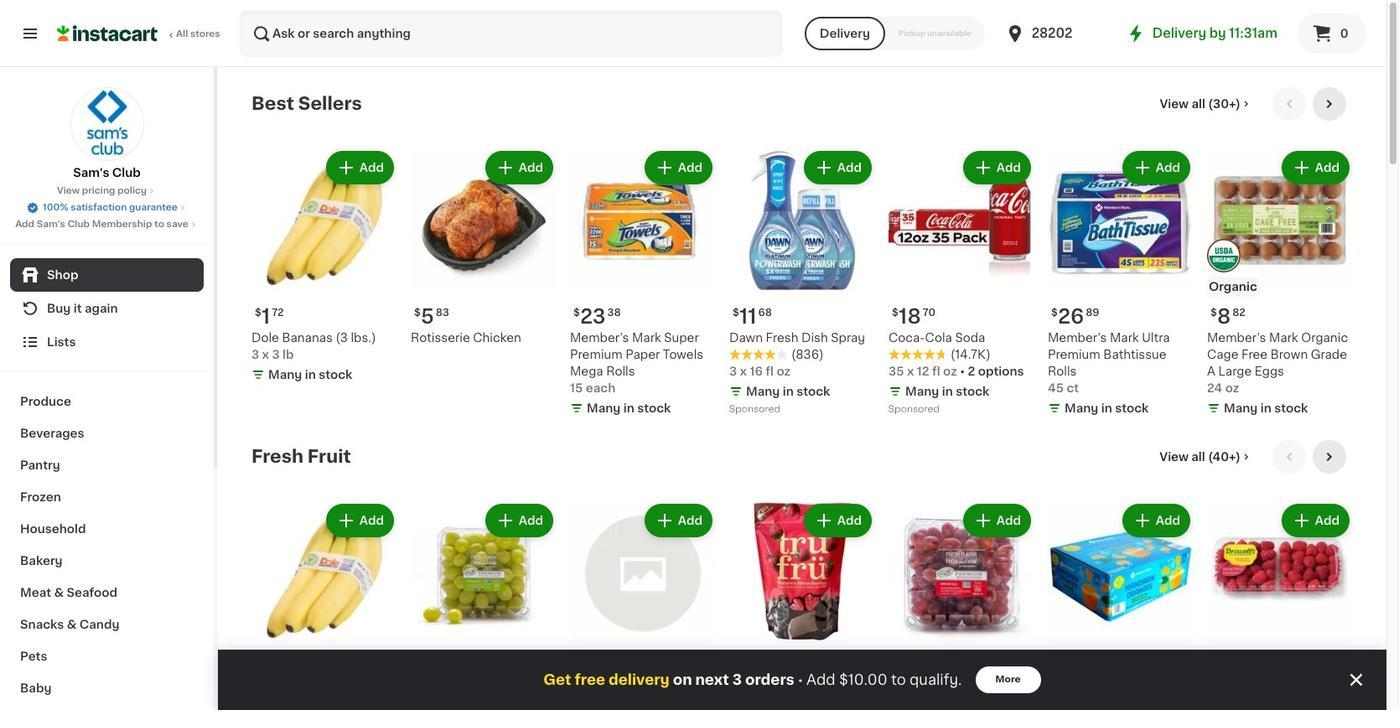 Task type: vqa. For each thing, say whether or not it's contained in the screenshot.
& to the bottom
yes



Task type: locate. For each thing, give the bounding box(es) containing it.
fl
[[766, 366, 774, 377], [932, 366, 941, 377]]

mark for 23
[[632, 332, 661, 344]]

many in stock down each
[[587, 403, 671, 414]]

spray
[[831, 332, 865, 344]]

0 horizontal spatial club
[[67, 220, 90, 229]]

delivery inside button
[[820, 28, 870, 39]]

large down cage
[[1219, 366, 1252, 377]]

cola
[[925, 332, 953, 344]]

1 all from the top
[[1192, 98, 1206, 110]]

$ left the "38"
[[574, 308, 580, 318]]

x inside dole bananas (3 lbs.) 3 x 3 lb
[[262, 349, 269, 361]]

1 vertical spatial &
[[67, 619, 77, 631]]

best
[[252, 95, 294, 112]]

2 horizontal spatial mark
[[1270, 332, 1299, 344]]

• inside get free delivery on next 3 orders • add $10.00 to qualify.
[[798, 673, 803, 687]]

35 x 12 fl oz • 2 options
[[889, 366, 1024, 377]]

1 horizontal spatial 8
[[1218, 307, 1231, 326]]

free
[[1242, 349, 1268, 361]]

1 horizontal spatial club
[[112, 167, 141, 179]]

12
[[917, 366, 930, 377]]

0 horizontal spatial &
[[54, 587, 64, 599]]

next
[[696, 673, 729, 687]]

70
[[923, 308, 936, 318]]

82
[[1233, 308, 1246, 318]]

• left 2
[[960, 366, 965, 377]]

all inside view all (30+) popup button
[[1192, 98, 1206, 110]]

$ left 82
[[1211, 308, 1218, 318]]

main content containing 1
[[218, 67, 1387, 710]]

all left (30+)
[[1192, 98, 1206, 110]]

2 11 from the top
[[740, 660, 757, 679]]

1 horizontal spatial member's
[[1048, 332, 1107, 344]]

lists
[[47, 336, 76, 348]]

stock down dole bananas (3 lbs.) 3 x 3 lb
[[319, 369, 353, 381]]

many down lb
[[268, 369, 302, 381]]

x for 35 x 12 fl oz • 2 options
[[907, 366, 914, 377]]

1 horizontal spatial mark
[[1110, 332, 1139, 344]]

& right meat
[[54, 587, 64, 599]]

0 horizontal spatial mark
[[632, 332, 661, 344]]

bathtissue
[[1104, 349, 1167, 361]]

1 horizontal spatial organic
[[1302, 332, 1349, 344]]

2 all from the top
[[1192, 451, 1206, 463]]

$ 8 33
[[892, 660, 928, 679]]

member's down $ 26 89
[[1048, 332, 1107, 344]]

0 horizontal spatial oz
[[777, 366, 791, 377]]

x left 12
[[907, 366, 914, 377]]

0 horizontal spatial organic
[[1209, 281, 1258, 293]]

1 horizontal spatial sponsored badge image
[[889, 405, 940, 414]]

many in stock for 1
[[268, 369, 353, 381]]

2 item carousel region from the top
[[252, 440, 1354, 710]]

26
[[1058, 307, 1084, 326]]

many in stock down eggs
[[1224, 403, 1309, 414]]

large up the mandarins
[[671, 685, 704, 697]]

all inside view all (40+) popup button
[[1192, 451, 1206, 463]]

dawn
[[730, 332, 763, 344]]

stock
[[319, 369, 353, 381], [797, 386, 831, 397], [956, 386, 990, 397], [637, 403, 671, 414], [1115, 403, 1149, 414], [1275, 403, 1309, 414]]

mark
[[632, 332, 661, 344], [1110, 332, 1139, 344], [1270, 332, 1299, 344]]

2 horizontal spatial member's
[[1208, 332, 1267, 344]]

3 left lb
[[272, 349, 280, 361]]

stock down member's mark ultra premium bathtissue rolls 45 ct
[[1115, 403, 1149, 414]]

member's for 8
[[1208, 332, 1267, 344]]

0 vertical spatial •
[[960, 366, 965, 377]]

0 vertical spatial club
[[112, 167, 141, 179]]

11
[[740, 307, 757, 326], [740, 660, 757, 679]]

many for 26
[[1065, 403, 1099, 414]]

$ for $ 23 38
[[574, 308, 580, 318]]

11 for 6
[[740, 660, 757, 679]]

$ for $ 11 68
[[733, 308, 740, 318]]

$ inside $ 5 83
[[414, 308, 421, 318]]

56
[[758, 661, 772, 671]]

23
[[580, 307, 606, 326]]

18
[[899, 307, 921, 326]]

11 left 56
[[740, 660, 757, 679]]

1 horizontal spatial premium
[[1048, 349, 1101, 361]]

8 left 33
[[899, 660, 913, 679]]

stock down member's mark super premium paper towels mega rolls 15 each
[[637, 403, 671, 414]]

many down 3 x 16 fl oz
[[746, 386, 780, 397]]

$ up free
[[574, 661, 580, 671]]

6
[[580, 660, 594, 679]]

0 button
[[1298, 13, 1367, 54]]

premium for 26
[[1048, 349, 1101, 361]]

instacart logo image
[[57, 23, 158, 44]]

sam's up pricing
[[73, 167, 109, 179]]

to right the $10.00
[[891, 673, 906, 687]]

product group containing 1
[[252, 148, 397, 387]]

premium up mega on the left bottom of the page
[[570, 349, 623, 361]]

sponsored badge image
[[730, 405, 780, 414], [889, 405, 940, 414]]

0 vertical spatial large
[[1219, 366, 1252, 377]]

1 rolls from the left
[[606, 366, 635, 377]]

fresh down 68
[[766, 332, 799, 344]]

many down 12
[[906, 386, 940, 397]]

1 vertical spatial item carousel region
[[252, 440, 1354, 710]]

oz right 16 on the bottom right of page
[[777, 366, 791, 377]]

sponsored badge image down 16 on the bottom right of page
[[730, 405, 780, 414]]

0 horizontal spatial member's
[[570, 332, 629, 344]]

many in stock for 26
[[1065, 403, 1149, 414]]

member's inside member's mark organic cage free brown grade a large eggs 24 oz
[[1208, 332, 1267, 344]]

again
[[85, 303, 118, 314]]

8 left 82
[[1218, 307, 1231, 326]]

1 horizontal spatial large
[[1219, 366, 1252, 377]]

2 mark from the left
[[1110, 332, 1139, 344]]

1 vertical spatial 8
[[899, 660, 913, 679]]

None search field
[[240, 10, 783, 57]]

1 horizontal spatial oz
[[944, 366, 958, 377]]

$ up dawn
[[733, 308, 740, 318]]

shop link
[[10, 258, 204, 292]]

$ up get free delivery on next 3 orders • add $10.00 to qualify. at the bottom
[[733, 661, 740, 671]]

in
[[305, 369, 316, 381], [783, 386, 794, 397], [942, 386, 953, 397], [624, 403, 635, 414], [1102, 403, 1113, 414], [1261, 403, 1272, 414], [807, 702, 817, 710]]

2 rolls from the left
[[1048, 366, 1077, 377]]

1 fl from the left
[[766, 366, 774, 377]]

all for 18
[[1192, 98, 1206, 110]]

oz left 2
[[944, 366, 958, 377]]

rolls up 45
[[1048, 366, 1077, 377]]

fl inside product group
[[932, 366, 941, 377]]

1 horizontal spatial to
[[891, 673, 906, 687]]

$ 5 83
[[414, 307, 449, 326]]

8 for $ 8 33
[[899, 660, 913, 679]]

0 vertical spatial view
[[1160, 98, 1189, 110]]

11 left 68
[[740, 307, 757, 326]]

rolls
[[606, 366, 635, 377], [1048, 366, 1077, 377]]

0 horizontal spatial to
[[154, 220, 164, 229]]

$ inside $ 8 33
[[892, 661, 899, 671]]

0 horizontal spatial sponsored badge image
[[730, 405, 780, 414]]

& for snacks
[[67, 619, 77, 631]]

save
[[167, 220, 189, 229]]

mark inside member's mark super premium paper towels mega rolls 15 each
[[632, 332, 661, 344]]

to inside add sam's club membership to save link
[[154, 220, 164, 229]]

grade
[[1311, 349, 1348, 361]]

0 horizontal spatial fl
[[766, 366, 774, 377]]

all for 8
[[1192, 451, 1206, 463]]

many down eggs
[[1224, 403, 1258, 414]]

0 vertical spatial all
[[1192, 98, 1206, 110]]

• right orders
[[798, 673, 803, 687]]

buy it again
[[47, 303, 118, 314]]

1 vertical spatial •
[[798, 673, 803, 687]]

$ inside $ 11 68
[[733, 308, 740, 318]]

0 vertical spatial item carousel region
[[252, 87, 1354, 427]]

member's for 26
[[1048, 332, 1107, 344]]

many in stock down dole bananas (3 lbs.) 3 x 3 lb
[[268, 369, 353, 381]]

2 premium from the left
[[1048, 349, 1101, 361]]

oz inside product group
[[944, 366, 958, 377]]

oz for 12
[[944, 366, 958, 377]]

many down ct
[[1065, 403, 1099, 414]]

x down dole
[[262, 349, 269, 361]]

1 vertical spatial sam's
[[37, 220, 65, 229]]

sponsored badge image down 12
[[889, 405, 940, 414]]

all left (40+)
[[1192, 451, 1206, 463]]

membership
[[92, 220, 152, 229]]

many
[[268, 369, 302, 381], [746, 386, 780, 397], [906, 386, 940, 397], [587, 403, 621, 414], [1065, 403, 1099, 414], [1224, 403, 1258, 414]]

premium inside member's mark super premium paper towels mega rolls 15 each
[[570, 349, 623, 361]]

in down dole bananas (3 lbs.) 3 x 3 lb
[[305, 369, 316, 381]]

delivery for delivery by 11:31am
[[1153, 27, 1207, 39]]

$ inside $ 6 93
[[574, 661, 580, 671]]

all stores
[[176, 29, 220, 39]]

3 x 16 fl oz
[[730, 366, 791, 377]]

3 inside get free delivery on next 3 orders • add $10.00 to qualify.
[[733, 673, 742, 687]]

$ for $ 8 82
[[1211, 308, 1218, 318]]

red seedless grapes
[[889, 685, 1016, 697]]

mark up paper
[[632, 332, 661, 344]]

1 member's from the left
[[570, 332, 629, 344]]

sponsored badge image inside product group
[[889, 405, 940, 414]]

oz right "24" on the bottom right of the page
[[1226, 382, 1240, 394]]

1 horizontal spatial rolls
[[1048, 366, 1077, 377]]

0 vertical spatial 11
[[740, 307, 757, 326]]

many in stock for 8
[[1224, 403, 1309, 414]]

1 horizontal spatial fl
[[932, 366, 941, 377]]

produce
[[20, 396, 71, 408]]

$ left 83
[[414, 308, 421, 318]]

72
[[272, 308, 284, 318]]

large inside the wonderful halos large clementine mandarins
[[671, 685, 704, 697]]

product group containing 23
[[570, 148, 716, 420]]

member's up cage
[[1208, 332, 1267, 344]]

$ inside $ 11 56
[[733, 661, 740, 671]]

$ for $ 26 89
[[1052, 308, 1058, 318]]

more button
[[976, 667, 1041, 694]]

candy
[[79, 619, 119, 631]]

$ inside $ 8 82
[[1211, 308, 1218, 318]]

dole bananas (3 lbs.) 3 x 3 lb
[[252, 332, 376, 361]]

1 vertical spatial organic
[[1302, 332, 1349, 344]]

organic up 82
[[1209, 281, 1258, 293]]

soda
[[956, 332, 986, 344]]

club up policy
[[112, 167, 141, 179]]

$ left 72
[[255, 308, 262, 318]]

1 horizontal spatial fresh
[[766, 332, 799, 344]]

oz
[[777, 366, 791, 377], [944, 366, 958, 377], [1226, 382, 1240, 394]]

$ up coca-
[[892, 308, 899, 318]]

fresh fruit
[[252, 448, 351, 465]]

guarantee
[[129, 203, 178, 212]]

sam's club logo image
[[70, 87, 144, 161]]

member's inside member's mark ultra premium bathtissue rolls 45 ct
[[1048, 332, 1107, 344]]

fl right 16 on the bottom right of page
[[766, 366, 774, 377]]

2 fl from the left
[[932, 366, 941, 377]]

fresh left fruit
[[252, 448, 304, 465]]

in inside tru fru hyper chilled strawberries in white
[[807, 702, 817, 710]]

0 vertical spatial &
[[54, 587, 64, 599]]

view up 100%
[[57, 186, 80, 195]]

view pricing policy
[[57, 186, 147, 195]]

2 vertical spatial view
[[1160, 451, 1189, 463]]

$ 11 68
[[733, 307, 772, 326]]

1 premium from the left
[[570, 349, 623, 361]]

a
[[1208, 366, 1216, 377]]

2 sponsored badge image from the left
[[889, 405, 940, 414]]

3 down dole
[[252, 349, 259, 361]]

0 horizontal spatial rolls
[[606, 366, 635, 377]]

sponsored badge image for 11
[[730, 405, 780, 414]]

stores
[[190, 29, 220, 39]]

rolls inside member's mark super premium paper towels mega rolls 15 each
[[606, 366, 635, 377]]

$ left 89
[[1052, 308, 1058, 318]]

8
[[1218, 307, 1231, 326], [899, 660, 913, 679]]

super
[[664, 332, 699, 344]]

1 11 from the top
[[740, 307, 757, 326]]

premium inside member's mark ultra premium bathtissue rolls 45 ct
[[1048, 349, 1101, 361]]

2 horizontal spatial x
[[907, 366, 914, 377]]

coca-
[[889, 332, 926, 344]]

mark inside member's mark ultra premium bathtissue rolls 45 ct
[[1110, 332, 1139, 344]]

premium up ct
[[1048, 349, 1101, 361]]

$ inside $ 26 89
[[1052, 308, 1058, 318]]

in left white
[[807, 702, 817, 710]]

1 horizontal spatial x
[[740, 366, 747, 377]]

45
[[1048, 382, 1064, 394]]

24
[[1208, 382, 1223, 394]]

& for meat
[[54, 587, 64, 599]]

sam's club
[[73, 167, 141, 179]]

club down satisfaction
[[67, 220, 90, 229]]

product group
[[252, 148, 397, 387], [411, 148, 557, 346], [570, 148, 716, 420], [730, 148, 876, 418], [889, 148, 1035, 418], [1048, 148, 1194, 420], [1208, 148, 1354, 420], [252, 501, 397, 710], [411, 501, 557, 710], [570, 501, 716, 710], [730, 501, 876, 710], [889, 501, 1035, 710], [1048, 501, 1194, 710], [1208, 501, 1354, 710]]

0 vertical spatial fresh
[[766, 332, 799, 344]]

item carousel region
[[252, 87, 1354, 427], [252, 440, 1354, 710]]

0 vertical spatial 8
[[1218, 307, 1231, 326]]

free
[[575, 673, 606, 687]]

many in stock down ct
[[1065, 403, 1149, 414]]

view left (30+)
[[1160, 98, 1189, 110]]

0 horizontal spatial •
[[798, 673, 803, 687]]

mark inside member's mark organic cage free brown grade a large eggs 24 oz
[[1270, 332, 1299, 344]]

0 horizontal spatial sam's
[[37, 220, 65, 229]]

to down guarantee
[[154, 220, 164, 229]]

$ inside $ 18 70
[[892, 308, 899, 318]]

fl for 16
[[766, 366, 774, 377]]

&
[[54, 587, 64, 599], [67, 619, 77, 631]]

mark up brown
[[1270, 332, 1299, 344]]

0 horizontal spatial 8
[[899, 660, 913, 679]]

$ inside $ 1 72
[[255, 308, 262, 318]]

0 vertical spatial sam's
[[73, 167, 109, 179]]

1
[[262, 307, 270, 326]]

$ for $ 8 33
[[892, 661, 899, 671]]

2 horizontal spatial oz
[[1226, 382, 1240, 394]]

fl for 12
[[932, 366, 941, 377]]

1 horizontal spatial &
[[67, 619, 77, 631]]

1 sponsored badge image from the left
[[730, 405, 780, 414]]

in down member's mark super premium paper towels mega rolls 15 each
[[624, 403, 635, 414]]

item carousel region containing 6
[[252, 440, 1354, 710]]

frozen link
[[10, 481, 204, 513]]

$ 1 72
[[255, 307, 284, 326]]

1 horizontal spatial •
[[960, 366, 965, 377]]

0 horizontal spatial x
[[262, 349, 269, 361]]

$ inside $ 23 38
[[574, 308, 580, 318]]

add inside get free delivery on next 3 orders • add $10.00 to qualify.
[[807, 673, 836, 687]]

stock for 26
[[1115, 403, 1149, 414]]

mark up "bathtissue"
[[1110, 332, 1139, 344]]

in down 3 x 16 fl oz
[[783, 386, 794, 397]]

club inside add sam's club membership to save link
[[67, 220, 90, 229]]

x left 16 on the bottom right of page
[[740, 366, 747, 377]]

large inside member's mark organic cage free brown grade a large eggs 24 oz
[[1219, 366, 1252, 377]]

item carousel region containing 1
[[252, 87, 1354, 427]]

2 member's from the left
[[1048, 332, 1107, 344]]

seedless
[[916, 685, 970, 697]]

1 horizontal spatial sam's
[[73, 167, 109, 179]]

1 vertical spatial fresh
[[252, 448, 304, 465]]

1 vertical spatial large
[[671, 685, 704, 697]]

1 horizontal spatial delivery
[[1153, 27, 1207, 39]]

rotisserie chicken
[[411, 332, 521, 344]]

1 vertical spatial to
[[891, 673, 906, 687]]

buy
[[47, 303, 71, 314]]

main content
[[218, 67, 1387, 710]]

all
[[1192, 98, 1206, 110], [1192, 451, 1206, 463]]

(30+)
[[1209, 98, 1241, 110]]

policy
[[117, 186, 147, 195]]

$ left 33
[[892, 661, 899, 671]]

0 horizontal spatial delivery
[[820, 28, 870, 39]]

premium
[[570, 349, 623, 361], [1048, 349, 1101, 361]]

member's for 23
[[570, 332, 629, 344]]

1 vertical spatial all
[[1192, 451, 1206, 463]]

many down each
[[587, 403, 621, 414]]

rolls up each
[[606, 366, 635, 377]]

0 horizontal spatial fresh
[[252, 448, 304, 465]]

3 right the next on the bottom of page
[[733, 673, 742, 687]]

0 horizontal spatial premium
[[570, 349, 623, 361]]

$ for $ 1 72
[[255, 308, 262, 318]]

member's inside member's mark super premium paper towels mega rolls 15 each
[[570, 332, 629, 344]]

1 item carousel region from the top
[[252, 87, 1354, 427]]

stock down eggs
[[1275, 403, 1309, 414]]

1 vertical spatial 11
[[740, 660, 757, 679]]

view left (40+)
[[1160, 451, 1189, 463]]

•
[[960, 366, 965, 377], [798, 673, 803, 687]]

buy it again link
[[10, 292, 204, 325]]

0 vertical spatial to
[[154, 220, 164, 229]]

1 vertical spatial club
[[67, 220, 90, 229]]

fl right 12
[[932, 366, 941, 377]]

& left candy
[[67, 619, 77, 631]]

3 mark from the left
[[1270, 332, 1299, 344]]

in down member's mark ultra premium bathtissue rolls 45 ct
[[1102, 403, 1113, 414]]

member's down $ 23 38
[[570, 332, 629, 344]]

beverages link
[[10, 418, 204, 449]]

frozen
[[20, 491, 61, 503]]

0 horizontal spatial large
[[671, 685, 704, 697]]

organic up grade
[[1302, 332, 1349, 344]]

$ for $ 18 70
[[892, 308, 899, 318]]

meat & seafood link
[[10, 577, 204, 609]]

1 mark from the left
[[632, 332, 661, 344]]

sam's down 100%
[[37, 220, 65, 229]]

3 member's from the left
[[1208, 332, 1267, 344]]



Task type: describe. For each thing, give the bounding box(es) containing it.
stock for 8
[[1275, 403, 1309, 414]]

rotisserie
[[411, 332, 470, 344]]

coca-cola soda
[[889, 332, 986, 344]]

options
[[978, 366, 1024, 377]]

28202 button
[[1005, 10, 1106, 57]]

ultra
[[1142, 332, 1170, 344]]

household
[[20, 523, 86, 535]]

chilled
[[812, 685, 853, 697]]

pantry link
[[10, 449, 204, 481]]

(14.7k)
[[951, 349, 991, 361]]

in down eggs
[[1261, 403, 1272, 414]]

red
[[889, 685, 913, 697]]

to inside get free delivery on next 3 orders • add $10.00 to qualify.
[[891, 673, 906, 687]]

0 vertical spatial organic
[[1209, 281, 1258, 293]]

halos
[[635, 685, 668, 697]]

oz for 16
[[777, 366, 791, 377]]

snacks & candy
[[20, 619, 119, 631]]

shop
[[47, 269, 78, 281]]

on
[[673, 673, 692, 687]]

paper
[[626, 349, 660, 361]]

view all (40+) button
[[1153, 440, 1260, 474]]

product group containing 6
[[570, 501, 716, 710]]

mark for 26
[[1110, 332, 1139, 344]]

many for 1
[[268, 369, 302, 381]]

pantry
[[20, 460, 60, 471]]

all
[[176, 29, 188, 39]]

many for 8
[[1224, 403, 1258, 414]]

$ 6 93
[[574, 660, 609, 679]]

lb
[[283, 349, 294, 361]]

get free delivery on next 3 orders • add $10.00 to qualify.
[[544, 673, 962, 687]]

in down 35 x 12 fl oz • 2 options
[[942, 386, 953, 397]]

bakery
[[20, 555, 63, 567]]

mandarins
[[641, 702, 703, 710]]

$ for $ 5 83
[[414, 308, 421, 318]]

(836)
[[792, 349, 824, 361]]

dish
[[802, 332, 828, 344]]

get
[[544, 673, 571, 687]]

delivery for delivery
[[820, 28, 870, 39]]

stock down "(836)"
[[797, 386, 831, 397]]

mark for 8
[[1270, 332, 1299, 344]]

clementine
[[570, 702, 639, 710]]

sam's club link
[[70, 87, 144, 181]]

towels
[[663, 349, 704, 361]]

seafood
[[67, 587, 117, 599]]

$ 8 82
[[1211, 307, 1246, 326]]

many in stock down 35 x 12 fl oz • 2 options
[[906, 386, 990, 397]]

100% satisfaction guarantee button
[[26, 198, 188, 215]]

28202
[[1032, 27, 1073, 39]]

sponsored badge image for 18
[[889, 405, 940, 414]]

pricing
[[82, 186, 115, 195]]

view all (30+)
[[1160, 98, 1241, 110]]

member's mark organic cage free brown grade a large eggs 24 oz
[[1208, 332, 1349, 394]]

$ for $ 6 93
[[574, 661, 580, 671]]

premium for 23
[[570, 349, 623, 361]]

many for 23
[[587, 403, 621, 414]]

stock down 2
[[956, 386, 990, 397]]

meat & seafood
[[20, 587, 117, 599]]

household link
[[10, 513, 204, 545]]

fru
[[751, 685, 770, 697]]

add sam's club membership to save
[[15, 220, 189, 229]]

8 for $ 8 82
[[1218, 307, 1231, 326]]

view all (40+)
[[1160, 451, 1241, 463]]

member's mark super premium paper towels mega rolls 15 each
[[570, 332, 704, 394]]

product group containing 26
[[1048, 148, 1194, 420]]

lbs.)
[[351, 332, 376, 344]]

many in stock for 23
[[587, 403, 671, 414]]

x for 3 x 16 fl oz
[[740, 366, 747, 377]]

lists link
[[10, 325, 204, 359]]

hyper
[[773, 685, 809, 697]]

68
[[758, 308, 772, 318]]

strawberries
[[730, 702, 804, 710]]

11:31am
[[1230, 27, 1278, 39]]

view all (30+) button
[[1153, 87, 1260, 121]]

100% satisfaction guarantee
[[43, 203, 178, 212]]

product group containing 18
[[889, 148, 1035, 418]]

orders
[[745, 673, 795, 687]]

club inside sam's club link
[[112, 167, 141, 179]]

many in stock down 3 x 16 fl oz
[[746, 386, 831, 397]]

product group containing 5
[[411, 148, 557, 346]]

best sellers
[[252, 95, 362, 112]]

snacks & candy link
[[10, 609, 204, 641]]

$ for $ 11 56
[[733, 661, 740, 671]]

93
[[596, 661, 609, 671]]

wonderful halos large clementine mandarins
[[570, 685, 704, 710]]

35
[[889, 366, 904, 377]]

treatment tracker modal dialog
[[218, 650, 1387, 710]]

organic inside member's mark organic cage free brown grade a large eggs 24 oz
[[1302, 332, 1349, 344]]

fruit
[[308, 448, 351, 465]]

stock for 23
[[637, 403, 671, 414]]

view for 6
[[1160, 451, 1189, 463]]

it
[[74, 303, 82, 314]]

dole
[[252, 332, 279, 344]]

tru fru hyper chilled strawberries in white 
[[730, 685, 867, 710]]

satisfaction
[[71, 203, 127, 212]]

snacks
[[20, 619, 64, 631]]

11 for 23
[[740, 307, 757, 326]]

oz inside member's mark organic cage free brown grade a large eggs 24 oz
[[1226, 382, 1240, 394]]

• inside product group
[[960, 366, 965, 377]]

pets link
[[10, 641, 204, 673]]

cage
[[1208, 349, 1239, 361]]

tru
[[730, 685, 748, 697]]

item badge image
[[1208, 239, 1241, 272]]

meat
[[20, 587, 51, 599]]

pets
[[20, 651, 47, 662]]

rolls inside member's mark ultra premium bathtissue rolls 45 ct
[[1048, 366, 1077, 377]]

$ 18 70
[[892, 307, 936, 326]]

1 vertical spatial view
[[57, 186, 80, 195]]

(3
[[336, 332, 348, 344]]

stock for 1
[[319, 369, 353, 381]]

Search field
[[242, 12, 781, 55]]

view for 23
[[1160, 98, 1189, 110]]

(40+)
[[1209, 451, 1241, 463]]

service type group
[[805, 17, 985, 50]]

bananas
[[282, 332, 333, 344]]

3 left 16 on the bottom right of page
[[730, 366, 737, 377]]

each
[[586, 382, 616, 394]]

mega
[[570, 366, 603, 377]]

baby
[[20, 683, 52, 694]]

5
[[421, 307, 434, 326]]



